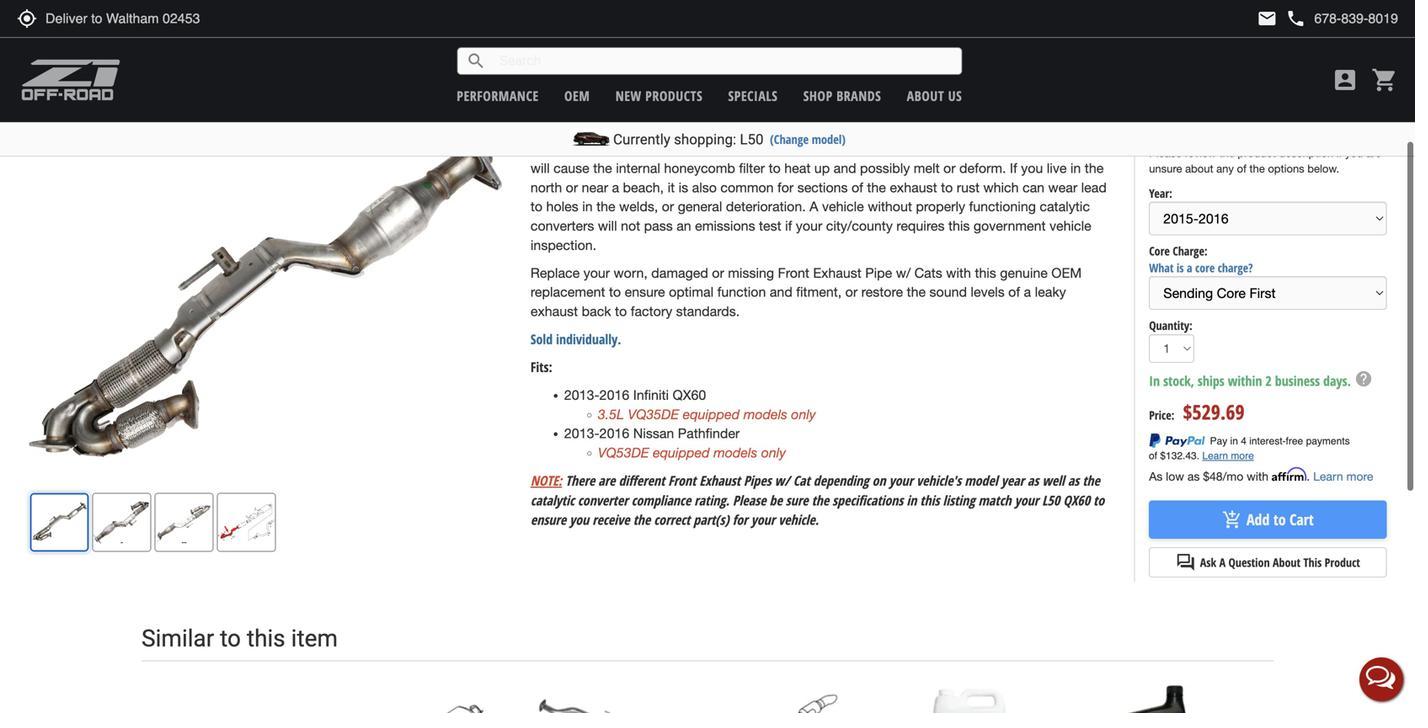 Task type: vqa. For each thing, say whether or not it's contained in the screenshot.
right Exhaust
yes



Task type: locate. For each thing, give the bounding box(es) containing it.
with up sound
[[946, 265, 971, 281]]

0 vertical spatial in
[[1071, 160, 1081, 176]]

1 horizontal spatial only
[[791, 406, 816, 422]]

mail phone
[[1257, 8, 1306, 29]]

brands
[[837, 87, 881, 105]]

with right /mo
[[1247, 470, 1269, 484]]

model
[[965, 472, 998, 490]]

1 vertical spatial pathfinder
[[678, 426, 740, 442]]

the right well
[[1083, 472, 1100, 490]]

w/ inside the there are different front exhaust pipes w/ cat depending on your vehicle's model year as well as the catalytic converter compliance rating. please be sure the specifications in this listing match your l50 qx60 to ensure you receive the correct part(s) for your vehicle.
[[775, 472, 790, 490]]

2 vertical spatial equipped
[[653, 445, 710, 461]]

fits:
[[531, 358, 552, 376]]

levels
[[971, 284, 1005, 300]]

2 vertical spatial for
[[733, 511, 748, 529]]

of inside available options: please review the product description if you are unsure about any of the options below.
[[1237, 162, 1247, 175]]

vq35de right 3.5l
[[628, 406, 679, 422]]

shop brands link
[[803, 87, 881, 105]]

model)
[[812, 131, 846, 147]]

1 horizontal spatial about
[[1273, 555, 1301, 571]]

1 horizontal spatial pipe
[[865, 265, 892, 281]]

$48
[[1203, 470, 1223, 484]]

exhaust
[[600, 94, 648, 110], [813, 265, 862, 281], [699, 472, 740, 490]]

1 vertical spatial w/
[[896, 265, 911, 281]]

0 vertical spatial ensure
[[625, 284, 665, 300]]

you right if
[[1021, 160, 1043, 176]]

note:
[[531, 472, 562, 490]]

0 vertical spatial are
[[1366, 146, 1381, 160]]

a down sections
[[810, 199, 818, 215]]

a down genuine on the top right of page
[[1024, 284, 1031, 300]]

infiniti left 'us'
[[908, 94, 943, 110]]

or down cause
[[566, 180, 578, 195]]

2016 for vq53de
[[599, 426, 629, 442]]

1 horizontal spatial vq35de
[[708, 114, 760, 129]]

the
[[686, 114, 705, 129], [597, 141, 615, 157], [861, 141, 880, 157], [1219, 146, 1235, 160], [593, 160, 612, 176], [1085, 160, 1104, 176], [1250, 162, 1265, 175], [867, 180, 886, 195], [596, 199, 615, 215], [907, 284, 926, 300], [1083, 472, 1100, 490], [812, 491, 829, 509], [633, 511, 651, 529]]

are inside the there are different front exhaust pipes w/ cat depending on your vehicle's model year as well as the catalytic converter compliance rating. please be sure the specifications in this listing match your l50 qx60 to ensure you receive the correct part(s) for your vehicle.
[[598, 472, 615, 490]]

1 vertical spatial in
[[582, 199, 593, 215]]

1 vertical spatial are
[[598, 472, 615, 490]]

up up melt
[[917, 141, 932, 157]]

qx60 inside the '2013-2016 infiniti qx60 3.5l vq35de equipped models only 2013-2016 nissan pathfinder vq53de equipped models only'
[[673, 387, 706, 403]]

specifications
[[832, 491, 903, 509]]

to
[[845, 141, 857, 157], [769, 160, 781, 176], [941, 180, 953, 195], [531, 199, 543, 215], [609, 284, 621, 300], [615, 304, 627, 319], [1093, 491, 1104, 509], [1274, 510, 1286, 530], [220, 625, 241, 653]]

exhaust down melt
[[890, 180, 937, 195]]

2 vertical spatial with
[[1247, 470, 1269, 484]]

1 horizontal spatial pathfinder
[[678, 426, 740, 442]]

the up any
[[1219, 146, 1235, 160]]

exhaust inside the there are different front exhaust pipes w/ cat depending on your vehicle's model year as well as the catalytic converter compliance rating. please be sure the specifications in this listing match your l50 qx60 to ensure you receive the correct part(s) for your vehicle.
[[699, 472, 740, 490]]

cat
[[763, 94, 785, 110], [793, 472, 810, 490]]

1 horizontal spatial nissan
[[1011, 94, 1052, 110]]

front inside the there are different front exhaust pipes w/ cat depending on your vehicle's model year as well as the catalytic converter compliance rating. please be sure the specifications in this listing match your l50 qx60 to ensure you receive the correct part(s) for your vehicle.
[[668, 472, 696, 490]]

and down due
[[834, 160, 856, 176]]

oem inside "oem front exhaust pipe assembly w/ cat for your 2013-2016 infiniti qx60 and nissan pathfinder equipped with the vq35de engine."
[[531, 94, 561, 110]]

north
[[531, 180, 562, 195]]

you down converter
[[570, 511, 589, 529]]

of down genuine on the top right of page
[[1008, 284, 1020, 300]]

this left item
[[247, 625, 285, 653]]

1 vertical spatial please
[[733, 491, 766, 509]]

product
[[1325, 555, 1360, 571]]

what is a core charge? link
[[1149, 259, 1387, 276]]

if right test
[[785, 218, 792, 234]]

mail link
[[1257, 8, 1277, 29]]

also
[[692, 180, 717, 195]]

pipe
[[652, 94, 679, 110], [865, 265, 892, 281]]

infiniti
[[908, 94, 943, 110], [633, 387, 669, 403]]

2 horizontal spatial front
[[778, 265, 809, 281]]

near
[[582, 180, 608, 195]]

or right melt
[[943, 160, 956, 176]]

shopping_cart link
[[1367, 67, 1398, 94]]

0 vertical spatial nissan
[[1011, 94, 1052, 110]]

available options: please review the product description if you are unsure about any of the options below.
[[1149, 118, 1381, 175]]

exhaust
[[890, 180, 937, 195], [531, 304, 578, 319]]

0 horizontal spatial pipe
[[652, 94, 679, 110]]

2 vertical spatial exhaust
[[699, 472, 740, 490]]

1 horizontal spatial if
[[1337, 146, 1342, 160]]

1 vertical spatial a
[[1187, 260, 1192, 276]]

pathfinder
[[531, 114, 592, 129], [678, 426, 740, 442]]

catalytic down wear
[[1040, 199, 1090, 215]]

1 vertical spatial exhaust
[[813, 265, 862, 281]]

with down products
[[657, 114, 682, 129]]

exhaust up rating.
[[699, 472, 740, 490]]

2 vertical spatial a
[[1024, 284, 1031, 300]]

oem left 'oem' link
[[531, 94, 561, 110]]

with inside as low as $48 /mo with affirm . learn more
[[1247, 470, 1269, 484]]

of
[[936, 141, 948, 157], [1237, 162, 1247, 175], [852, 180, 863, 195], [1008, 284, 1020, 300]]

if inside over time, the catalytic converters may clog up due to the build up of carbon deposits, and this will cause the internal honeycomb filter to heat up and possibly melt or deform. if you live in the north or near a beach, it is also common for sections of the exhaust to rust which can wear lead to holes in the welds, or general deterioration. a vehicle without properly functioning catalytic converters will not pass an emissions test if your city/county requires this government vehicle inspection.
[[785, 218, 792, 234]]

replace your worn, damaged or missing front exhaust pipe w/ cats with this genuine oem replacement to ensure optimal function and fitment, or restore the sound levels of a leaky exhaust back to factory standards.
[[531, 265, 1082, 319]]

the up shopping:
[[686, 114, 705, 129]]

converters up the honeycomb
[[673, 141, 737, 157]]

3.5l
[[598, 406, 624, 422]]

infiniti inside "oem front exhaust pipe assembly w/ cat for your 2013-2016 infiniti qx60 and nissan pathfinder equipped with the vq35de engine."
[[908, 94, 943, 110]]

city/county
[[826, 218, 893, 234]]

are inside available options: please review the product description if you are unsure about any of the options below.
[[1366, 146, 1381, 160]]

inspection.
[[531, 237, 596, 253]]

catalytic down note:
[[531, 491, 574, 509]]

general
[[678, 199, 722, 215]]

0 vertical spatial catalytic
[[619, 141, 669, 157]]

exhaust up "currently"
[[600, 94, 648, 110]]

0 vertical spatial if
[[1337, 146, 1342, 160]]

1 vertical spatial for
[[777, 180, 794, 195]]

about
[[1185, 162, 1213, 175]]

1 vertical spatial equipped
[[683, 406, 740, 422]]

your right test
[[796, 218, 822, 234]]

0 vertical spatial cat
[[763, 94, 785, 110]]

any
[[1217, 162, 1234, 175]]

1 horizontal spatial as
[[1068, 472, 1079, 490]]

ensure inside replace your worn, damaged or missing front exhaust pipe w/ cats with this genuine oem replacement to ensure optimal function and fitment, or restore the sound levels of a leaky exhaust back to factory standards.
[[625, 284, 665, 300]]

as right well
[[1068, 472, 1079, 490]]

and right 'us'
[[984, 94, 1007, 110]]

0 vertical spatial vq35de
[[708, 114, 760, 129]]

with inside replace your worn, damaged or missing front exhaust pipe w/ cats with this genuine oem replacement to ensure optimal function and fitment, or restore the sound levels of a leaky exhaust back to factory standards.
[[946, 265, 971, 281]]

equipped inside "oem front exhaust pipe assembly w/ cat for your 2013-2016 infiniti qx60 and nissan pathfinder equipped with the vq35de engine."
[[596, 114, 653, 129]]

front inside replace your worn, damaged or missing front exhaust pipe w/ cats with this genuine oem replacement to ensure optimal function and fitment, or restore the sound levels of a leaky exhaust back to factory standards.
[[778, 265, 809, 281]]

cat up engine.
[[763, 94, 785, 110]]

0 horizontal spatial nissan
[[633, 426, 674, 442]]

you
[[1345, 146, 1363, 160], [1021, 160, 1043, 176], [570, 511, 589, 529]]

0 horizontal spatial front
[[565, 94, 596, 110]]

for down heat
[[777, 180, 794, 195]]

fits models: qx60 / pathfinder 2013-2020...
[[518, 37, 733, 53]]

your
[[808, 94, 835, 110], [796, 218, 822, 234], [583, 265, 610, 281], [889, 472, 913, 490], [1015, 491, 1039, 509], [751, 511, 775, 529]]

2 vertical spatial in
[[907, 491, 917, 509]]

specials
[[728, 87, 778, 105]]

equipped
[[596, 114, 653, 129], [683, 406, 740, 422], [653, 445, 710, 461]]

is right what
[[1177, 260, 1184, 276]]

the down possibly in the right top of the page
[[867, 180, 886, 195]]

shopping:
[[674, 131, 736, 148]]

you right description at the right
[[1345, 146, 1363, 160]]

pipe up restore
[[865, 265, 892, 281]]

1 vertical spatial catalytic
[[1040, 199, 1090, 215]]

0 horizontal spatial is
[[679, 180, 688, 195]]

0 horizontal spatial only
[[761, 445, 786, 461]]

vehicle
[[822, 199, 864, 215], [1050, 218, 1091, 234]]

1 horizontal spatial will
[[598, 218, 617, 234]]

1 horizontal spatial oem
[[564, 87, 590, 105]]

0 horizontal spatial exhaust
[[531, 304, 578, 319]]

in right live at the top of page
[[1071, 160, 1081, 176]]

for inside the there are different front exhaust pipes w/ cat depending on your vehicle's model year as well as the catalytic converter compliance rating. please be sure the specifications in this listing match your l50 qx60 to ensure you receive the correct part(s) for your vehicle.
[[733, 511, 748, 529]]

a left core
[[1187, 260, 1192, 276]]

infiniti up vq53de
[[633, 387, 669, 403]]

oem for oem front exhaust pipe assembly w/ cat for your 2013-2016 infiniti qx60 and nissan pathfinder equipped with the vq35de engine.
[[531, 94, 561, 110]]

catalytic
[[619, 141, 669, 157], [1040, 199, 1090, 215], [531, 491, 574, 509]]

a right ask
[[1219, 555, 1226, 571]]

0 horizontal spatial please
[[733, 491, 766, 509]]

0 vertical spatial 2016
[[874, 94, 904, 110]]

1 horizontal spatial exhaust
[[699, 472, 740, 490]]

2016 inside "oem front exhaust pipe assembly w/ cat for your 2013-2016 infiniti qx60 and nissan pathfinder equipped with the vq35de engine."
[[874, 94, 904, 110]]

fits
[[518, 37, 534, 53]]

1 horizontal spatial you
[[1021, 160, 1043, 176]]

0 horizontal spatial are
[[598, 472, 615, 490]]

pipe right new
[[652, 94, 679, 110]]

without
[[868, 199, 912, 215]]

if up below.
[[1337, 146, 1342, 160]]

1 vertical spatial vehicle
[[1050, 218, 1091, 234]]

a right near
[[612, 180, 619, 195]]

1 horizontal spatial please
[[1149, 146, 1182, 160]]

vq35de up currently shopping: l50 (change model)
[[708, 114, 760, 129]]

shopping_cart
[[1371, 67, 1398, 94]]

add
[[1247, 510, 1270, 530]]

2016 down 3.5l
[[599, 426, 629, 442]]

w/
[[745, 94, 760, 110], [896, 265, 911, 281], [775, 472, 790, 490]]

in down "vehicle's"
[[907, 491, 917, 509]]

converter
[[578, 491, 628, 509]]

are up converter
[[598, 472, 615, 490]]

up up sections
[[814, 160, 830, 176]]

about left this
[[1273, 555, 1301, 571]]

2013- up 3.5l
[[564, 387, 600, 403]]

0 horizontal spatial infiniti
[[633, 387, 669, 403]]

0 vertical spatial a
[[810, 199, 818, 215]]

properly
[[916, 199, 965, 215]]

lead
[[1081, 180, 1107, 195]]

0 horizontal spatial in
[[582, 199, 593, 215]]

exhaust inside replace your worn, damaged or missing front exhaust pipe w/ cats with this genuine oem replacement to ensure optimal function and fitment, or restore the sound levels of a leaky exhaust back to factory standards.
[[813, 265, 862, 281]]

1 horizontal spatial are
[[1366, 146, 1381, 160]]

2 vertical spatial you
[[570, 511, 589, 529]]

oem inside replace your worn, damaged or missing front exhaust pipe w/ cats with this genuine oem replacement to ensure optimal function and fitment, or restore the sound levels of a leaky exhaust back to factory standards.
[[1052, 265, 1082, 281]]

ensure inside the there are different front exhaust pipes w/ cat depending on your vehicle's model year as well as the catalytic converter compliance rating. please be sure the specifications in this listing match your l50 qx60 to ensure you receive the correct part(s) for your vehicle.
[[531, 511, 566, 529]]

1 vertical spatial you
[[1021, 160, 1043, 176]]

you inside over time, the catalytic converters may clog up due to the build up of carbon deposits, and this will cause the internal honeycomb filter to heat up and possibly melt or deform. if you live in the north or near a beach, it is also common for sections of the exhaust to rust which can wear lead to holes in the welds, or general deterioration. a vehicle without properly functioning catalytic converters will not pass an emissions test if your city/county requires this government vehicle inspection.
[[1021, 160, 1043, 176]]

0 horizontal spatial you
[[570, 511, 589, 529]]

2 horizontal spatial w/
[[896, 265, 911, 281]]

the down cats in the right of the page
[[907, 284, 926, 300]]

pipes
[[744, 472, 771, 490]]

0 horizontal spatial l50
[[740, 131, 764, 148]]

0 vertical spatial equipped
[[596, 114, 653, 129]]

vq35de inside "oem front exhaust pipe assembly w/ cat for your 2013-2016 infiniti qx60 and nissan pathfinder equipped with the vq35de engine."
[[708, 114, 760, 129]]

nissan inside "oem front exhaust pipe assembly w/ cat for your 2013-2016 infiniti qx60 and nissan pathfinder equipped with the vq35de engine."
[[1011, 94, 1052, 110]]

and down missing
[[770, 284, 793, 300]]

1 horizontal spatial in
[[907, 491, 917, 509]]

catalytic up internal
[[619, 141, 669, 157]]

deterioration.
[[726, 199, 806, 215]]

1 vertical spatial vq35de
[[628, 406, 679, 422]]

front up fitment,
[[778, 265, 809, 281]]

learn more link
[[1313, 470, 1373, 484]]

will down over
[[531, 160, 550, 176]]

1 vertical spatial nissan
[[633, 426, 674, 442]]

new products
[[616, 87, 703, 105]]

due
[[818, 141, 841, 157]]

match
[[978, 491, 1011, 509]]

which
[[983, 180, 1019, 195]]

2
[[1266, 372, 1272, 390]]

please down pipes
[[733, 491, 766, 509]]

2 horizontal spatial as
[[1188, 470, 1200, 484]]

1 horizontal spatial l50
[[1042, 491, 1060, 509]]

your up model)
[[808, 94, 835, 110]]

if
[[1337, 146, 1342, 160], [785, 218, 792, 234]]

nissan up vq53de
[[633, 426, 674, 442]]

is right it
[[679, 180, 688, 195]]

well
[[1042, 472, 1065, 490]]

your inside replace your worn, damaged or missing front exhaust pipe w/ cats with this genuine oem replacement to ensure optimal function and fitment, or restore the sound levels of a leaky exhaust back to factory standards.
[[583, 265, 610, 281]]

government
[[974, 218, 1046, 234]]

description
[[1279, 146, 1334, 160]]

your inside "oem front exhaust pipe assembly w/ cat for your 2013-2016 infiniti qx60 and nissan pathfinder equipped with the vq35de engine."
[[808, 94, 835, 110]]

in inside the there are different front exhaust pipes w/ cat depending on your vehicle's model year as well as the catalytic converter compliance rating. please be sure the specifications in this listing match your l50 qx60 to ensure you receive the correct part(s) for your vehicle.
[[907, 491, 917, 509]]

performance link
[[457, 87, 539, 105]]

l50 down well
[[1042, 491, 1060, 509]]

1 vertical spatial ensure
[[531, 511, 566, 529]]

1 horizontal spatial converters
[[673, 141, 737, 157]]

ask
[[1200, 555, 1216, 571]]

cats
[[914, 265, 942, 281]]

w/ right assembly
[[745, 94, 760, 110]]

please up unsure
[[1149, 146, 1182, 160]]

if
[[1010, 160, 1017, 176]]

exhaust inside over time, the catalytic converters may clog up due to the build up of carbon deposits, and this will cause the internal honeycomb filter to heat up and possibly melt or deform. if you live in the north or near a beach, it is also common for sections of the exhaust to rust which can wear lead to holes in the welds, or general deterioration. a vehicle without properly functioning catalytic converters will not pass an emissions test if your city/county requires this government vehicle inspection.
[[890, 180, 937, 195]]

0 vertical spatial a
[[612, 180, 619, 195]]

2 horizontal spatial you
[[1345, 146, 1363, 160]]

1 vertical spatial if
[[785, 218, 792, 234]]

1 vertical spatial l50
[[1042, 491, 1060, 509]]

2016
[[874, 94, 904, 110], [599, 387, 629, 403], [599, 426, 629, 442]]

l50 inside the there are different front exhaust pipes w/ cat depending on your vehicle's model year as well as the catalytic converter compliance rating. please be sure the specifications in this listing match your l50 qx60 to ensure you receive the correct part(s) for your vehicle.
[[1042, 491, 1060, 509]]

1 vertical spatial only
[[761, 445, 786, 461]]

optimal
[[669, 284, 714, 300]]

and inside "oem front exhaust pipe assembly w/ cat for your 2013-2016 infiniti qx60 and nissan pathfinder equipped with the vq35de engine."
[[984, 94, 1007, 110]]

2 horizontal spatial catalytic
[[1040, 199, 1090, 215]]

nissan up deposits,
[[1011, 94, 1052, 110]]

only up "depending"
[[791, 406, 816, 422]]

1 horizontal spatial cat
[[793, 472, 810, 490]]

0 vertical spatial w/
[[745, 94, 760, 110]]

the right sure
[[812, 491, 829, 509]]

2 horizontal spatial exhaust
[[813, 265, 862, 281]]

only
[[791, 406, 816, 422], [761, 445, 786, 461]]

of down possibly in the right top of the page
[[852, 180, 863, 195]]

about left 'us'
[[907, 87, 944, 105]]

will left not
[[598, 218, 617, 234]]

2 vertical spatial w/
[[775, 472, 790, 490]]

2 horizontal spatial oem
[[1052, 265, 1082, 281]]

0 vertical spatial with
[[657, 114, 682, 129]]

vehicle.
[[778, 511, 819, 529]]

rating.
[[694, 491, 729, 509]]

2 vertical spatial catalytic
[[531, 491, 574, 509]]

front up time,
[[565, 94, 596, 110]]

exhaust up fitment,
[[813, 265, 862, 281]]

pathfinder inside the '2013-2016 infiniti qx60 3.5l vq35de equipped models only 2013-2016 nissan pathfinder vq53de equipped models only'
[[678, 426, 740, 442]]

ensure up factory
[[625, 284, 665, 300]]

phone link
[[1286, 8, 1398, 29]]

clog
[[770, 141, 795, 157]]

2013- right the shop
[[839, 94, 874, 110]]

$529.69
[[1183, 398, 1245, 426]]

0 vertical spatial models
[[744, 406, 787, 422]]

exhaust inside replace your worn, damaged or missing front exhaust pipe w/ cats with this genuine oem replacement to ensure optimal function and fitment, or restore the sound levels of a leaky exhaust back to factory standards.
[[531, 304, 578, 319]]

exhaust inside "oem front exhaust pipe assembly w/ cat for your 2013-2016 infiniti qx60 and nissan pathfinder equipped with the vq35de engine."
[[600, 94, 648, 110]]

0 vertical spatial exhaust
[[890, 180, 937, 195]]

l50
[[740, 131, 764, 148], [1042, 491, 1060, 509]]

engine.
[[763, 114, 807, 129]]

of right any
[[1237, 162, 1247, 175]]

1 vertical spatial models
[[714, 445, 758, 461]]

over
[[531, 141, 559, 157]]

2016 up 3.5l
[[599, 387, 629, 403]]

ensure down note:
[[531, 511, 566, 529]]

oem up leaky in the top of the page
[[1052, 265, 1082, 281]]

w/ left cats in the right of the page
[[896, 265, 911, 281]]

with inside "oem front exhaust pipe assembly w/ cat for your 2013-2016 infiniti qx60 and nissan pathfinder equipped with the vq35de engine."
[[657, 114, 682, 129]]

l50 up filter
[[740, 131, 764, 148]]

2016 left about us link
[[874, 94, 904, 110]]

1 vertical spatial about
[[1273, 555, 1301, 571]]

is inside core charge: what is a core charge?
[[1177, 260, 1184, 276]]

and up live at the top of page
[[1056, 141, 1079, 157]]

is inside over time, the catalytic converters may clog up due to the build up of carbon deposits, and this will cause the internal honeycomb filter to heat up and possibly melt or deform. if you live in the north or near a beach, it is also common for sections of the exhaust to rust which can wear lead to holes in the welds, or general deterioration. a vehicle without properly functioning catalytic converters will not pass an emissions test if your city/county requires this government vehicle inspection.
[[679, 180, 688, 195]]

z1 motorsports logo image
[[21, 59, 121, 101]]

0 horizontal spatial with
[[657, 114, 682, 129]]

and inside replace your worn, damaged or missing front exhaust pipe w/ cats with this genuine oem replacement to ensure optimal function and fitment, or restore the sound levels of a leaky exhaust back to factory standards.
[[770, 284, 793, 300]]

this up levels
[[975, 265, 996, 281]]

1 vertical spatial pipe
[[865, 265, 892, 281]]

a inside over time, the catalytic converters may clog up due to the build up of carbon deposits, and this will cause the internal honeycomb filter to heat up and possibly melt or deform. if you live in the north or near a beach, it is also common for sections of the exhaust to rust which can wear lead to holes in the welds, or general deterioration. a vehicle without properly functioning catalytic converters will not pass an emissions test if your city/county requires this government vehicle inspection.
[[810, 199, 818, 215]]

pathfinder up rating.
[[678, 426, 740, 442]]

1 horizontal spatial w/
[[775, 472, 790, 490]]

this down "vehicle's"
[[920, 491, 940, 509]]

1 vertical spatial converters
[[531, 218, 594, 234]]

cat inside "oem front exhaust pipe assembly w/ cat for your 2013-2016 infiniti qx60 and nissan pathfinder equipped with the vq35de engine."
[[763, 94, 785, 110]]

0 vertical spatial will
[[531, 160, 550, 176]]

cat up sure
[[793, 472, 810, 490]]

oem left new
[[564, 87, 590, 105]]

1 horizontal spatial is
[[1177, 260, 1184, 276]]

in down near
[[582, 199, 593, 215]]

are right description at the right
[[1366, 146, 1381, 160]]

sound
[[930, 284, 967, 300]]

0 horizontal spatial if
[[785, 218, 792, 234]]

2 horizontal spatial with
[[1247, 470, 1269, 484]]

0 horizontal spatial a
[[810, 199, 818, 215]]

converters down holes
[[531, 218, 594, 234]]

w/ up "be"
[[775, 472, 790, 490]]

1 vertical spatial front
[[778, 265, 809, 281]]

time,
[[563, 141, 593, 157]]



Task type: describe. For each thing, give the bounding box(es) containing it.
2013- inside the 'fits models: qx60 / pathfinder 2013-2020...'
[[674, 39, 700, 53]]

infiniti inside the '2013-2016 infiniti qx60 3.5l vq35de equipped models only 2013-2016 nissan pathfinder vq53de equipped models only'
[[633, 387, 669, 403]]

melt
[[914, 160, 940, 176]]

or left restore
[[845, 284, 858, 300]]

catalytic inside the there are different front exhaust pipes w/ cat depending on your vehicle's model year as well as the catalytic converter compliance rating. please be sure the specifications in this listing match your l50 qx60 to ensure you receive the correct part(s) for your vehicle.
[[531, 491, 574, 509]]

or up function
[[712, 265, 724, 281]]

front inside "oem front exhaust pipe assembly w/ cat for your 2013-2016 infiniti qx60 and nissan pathfinder equipped with the vq35de engine."
[[565, 94, 596, 110]]

the inside "oem front exhaust pipe assembly w/ cat for your 2013-2016 infiniti qx60 and nissan pathfinder equipped with the vq35de engine."
[[686, 114, 705, 129]]

charge?
[[1218, 260, 1253, 276]]

part(s)
[[694, 511, 729, 529]]

w/ inside replace your worn, damaged or missing front exhaust pipe w/ cats with this genuine oem replacement to ensure optimal function and fitment, or restore the sound levels of a leaky exhaust back to factory standards.
[[896, 265, 911, 281]]

add_shopping_cart add to cart
[[1222, 510, 1314, 530]]

assembly
[[683, 94, 741, 110]]

it
[[668, 180, 675, 195]]

a inside replace your worn, damaged or missing front exhaust pipe w/ cats with this genuine oem replacement to ensure optimal function and fitment, or restore the sound levels of a leaky exhaust back to factory standards.
[[1024, 284, 1031, 300]]

this inside the there are different front exhaust pipes w/ cat depending on your vehicle's model year as well as the catalytic converter compliance rating. please be sure the specifications in this listing match your l50 qx60 to ensure you receive the correct part(s) for your vehicle.
[[920, 491, 940, 509]]

the up 'lead'
[[1085, 160, 1104, 176]]

vq53de
[[598, 445, 649, 461]]

1 horizontal spatial catalytic
[[619, 141, 669, 157]]

oem link
[[564, 87, 590, 105]]

us
[[948, 87, 962, 105]]

your down "be"
[[751, 511, 775, 529]]

deposits,
[[997, 141, 1053, 157]]

more
[[1347, 470, 1373, 484]]

pipe inside replace your worn, damaged or missing front exhaust pipe w/ cats with this genuine oem replacement to ensure optimal function and fitment, or restore the sound levels of a leaky exhaust back to factory standards.
[[865, 265, 892, 281]]

please inside the there are different front exhaust pipes w/ cat depending on your vehicle's model year as well as the catalytic converter compliance rating. please be sure the specifications in this listing match your l50 qx60 to ensure you receive the correct part(s) for your vehicle.
[[733, 491, 766, 509]]

receive
[[592, 511, 630, 529]]

charge:
[[1173, 243, 1208, 259]]

options
[[1268, 162, 1305, 175]]

please inside available options: please review the product description if you are unsure about any of the options below.
[[1149, 146, 1182, 160]]

function
[[717, 284, 766, 300]]

nissan inside the '2013-2016 infiniti qx60 3.5l vq35de equipped models only 2013-2016 nissan pathfinder vq53de equipped models only'
[[633, 426, 674, 442]]

to inside the there are different front exhaust pipes w/ cat depending on your vehicle's model year as well as the catalytic converter compliance rating. please be sure the specifications in this listing match your l50 qx60 to ensure you receive the correct part(s) for your vehicle.
[[1093, 491, 1104, 509]]

the down product
[[1250, 162, 1265, 175]]

add_shopping_cart
[[1222, 510, 1242, 530]]

0 horizontal spatial as
[[1028, 472, 1039, 490]]

2013-2016 infiniti qx60 3.5l vq35de equipped models only 2013-2016 nissan pathfinder vq53de equipped models only
[[564, 387, 816, 461]]

0 vertical spatial only
[[791, 406, 816, 422]]

sold
[[531, 330, 553, 348]]

sold individually.
[[531, 330, 621, 348]]

0 horizontal spatial about
[[907, 87, 944, 105]]

factory
[[631, 304, 672, 319]]

correct
[[654, 511, 690, 529]]

compliance
[[631, 491, 691, 509]]

the down compliance
[[633, 511, 651, 529]]

replacement
[[531, 284, 605, 300]]

common
[[721, 180, 774, 195]]

this inside replace your worn, damaged or missing front exhaust pipe w/ cats with this genuine oem replacement to ensure optimal function and fitment, or restore the sound levels of a leaky exhaust back to factory standards.
[[975, 265, 996, 281]]

up up heat
[[799, 141, 815, 157]]

stock,
[[1163, 372, 1194, 390]]

pathfinder inside "oem front exhaust pipe assembly w/ cat for your 2013-2016 infiniti qx60 and nissan pathfinder equipped with the vq35de engine."
[[531, 114, 592, 129]]

of up melt
[[936, 141, 948, 157]]

build
[[883, 141, 913, 157]]

leaky
[[1035, 284, 1066, 300]]

2 horizontal spatial in
[[1071, 160, 1081, 176]]

Search search field
[[486, 48, 961, 74]]

cat inside the there are different front exhaust pipes w/ cat depending on your vehicle's model year as well as the catalytic converter compliance rating. please be sure the specifications in this listing match your l50 qx60 to ensure you receive the correct part(s) for your vehicle.
[[793, 472, 810, 490]]

the up near
[[593, 160, 612, 176]]

possibly
[[860, 160, 910, 176]]

emissions
[[695, 218, 755, 234]]

of inside replace your worn, damaged or missing front exhaust pipe w/ cats with this genuine oem replacement to ensure optimal function and fitment, or restore the sound levels of a leaky exhaust back to factory standards.
[[1008, 284, 1020, 300]]

0 vertical spatial vehicle
[[822, 199, 864, 215]]

as low as $48 /mo with affirm . learn more
[[1149, 468, 1373, 484]]

w/ inside "oem front exhaust pipe assembly w/ cat for your 2013-2016 infiniti qx60 and nissan pathfinder equipped with the vq35de engine."
[[745, 94, 760, 110]]

0 horizontal spatial will
[[531, 160, 550, 176]]

the right time,
[[597, 141, 615, 157]]

models:
[[537, 37, 573, 53]]

for inside "oem front exhaust pipe assembly w/ cat for your 2013-2016 infiniti qx60 and nissan pathfinder equipped with the vq35de engine."
[[788, 94, 805, 110]]

pathfinder
[[611, 39, 671, 53]]

ships
[[1198, 372, 1225, 390]]

my_location
[[17, 8, 37, 29]]

may
[[741, 141, 766, 157]]

your inside over time, the catalytic converters may clog up due to the build up of carbon deposits, and this will cause the internal honeycomb filter to heat up and possibly melt or deform. if you live in the north or near a beach, it is also common for sections of the exhaust to rust which can wear lead to holes in the welds, or general deterioration. a vehicle without properly functioning catalytic converters will not pass an emissions test if your city/county requires this government vehicle inspection.
[[796, 218, 822, 234]]

oem for oem
[[564, 87, 590, 105]]

you inside the there are different front exhaust pipes w/ cat depending on your vehicle's model year as well as the catalytic converter compliance rating. please be sure the specifications in this listing match your l50 qx60 to ensure you receive the correct part(s) for your vehicle.
[[570, 511, 589, 529]]

2013- down 3.5l
[[564, 426, 600, 442]]

similar to this item
[[142, 625, 338, 653]]

your right on
[[889, 472, 913, 490]]

sure
[[786, 491, 808, 509]]

wear
[[1048, 180, 1078, 195]]

fitment,
[[796, 284, 842, 300]]

0 vertical spatial l50
[[740, 131, 764, 148]]

search
[[466, 51, 486, 71]]

deform.
[[959, 160, 1006, 176]]

question_answer
[[1176, 553, 1196, 573]]

if inside available options: please review the product description if you are unsure about any of the options below.
[[1337, 146, 1342, 160]]

this up 'lead'
[[1083, 141, 1104, 157]]

beach,
[[623, 180, 664, 195]]

about inside question_answer ask a question about this product
[[1273, 555, 1301, 571]]

a inside over time, the catalytic converters may clog up due to the build up of carbon deposits, and this will cause the internal honeycomb filter to heat up and possibly melt or deform. if you live in the north or near a beach, it is also common for sections of the exhaust to rust which can wear lead to holes in the welds, or general deterioration. a vehicle without properly functioning catalytic converters will not pass an emissions test if your city/county requires this government vehicle inspection.
[[612, 180, 619, 195]]

worn,
[[614, 265, 648, 281]]

1 horizontal spatial vehicle
[[1050, 218, 1091, 234]]

internal
[[616, 160, 660, 176]]

the down near
[[596, 199, 615, 215]]

1 vertical spatial will
[[598, 218, 617, 234]]

filter
[[739, 160, 765, 176]]

the up possibly in the right top of the page
[[861, 141, 880, 157]]

heat
[[784, 160, 811, 176]]

for inside over time, the catalytic converters may clog up due to the build up of carbon deposits, and this will cause the internal honeycomb filter to heat up and possibly melt or deform. if you live in the north or near a beach, it is also common for sections of the exhaust to rust which can wear lead to holes in the welds, or general deterioration. a vehicle without properly functioning catalytic converters will not pass an emissions test if your city/county requires this government vehicle inspection.
[[777, 180, 794, 195]]

year
[[1001, 472, 1024, 490]]

over time, the catalytic converters may clog up due to the build up of carbon deposits, and this will cause the internal honeycomb filter to heat up and possibly melt or deform. if you live in the north or near a beach, it is also common for sections of the exhaust to rust which can wear lead to holes in the welds, or general deterioration. a vehicle without properly functioning catalytic converters will not pass an emissions test if your city/county requires this government vehicle inspection.
[[531, 141, 1107, 253]]

this down properly
[[948, 218, 970, 234]]

below.
[[1308, 162, 1339, 175]]

2016 for and
[[874, 94, 904, 110]]

item
[[291, 625, 338, 653]]

affirm
[[1272, 468, 1307, 482]]

you inside available options: please review the product description if you are unsure about any of the options below.
[[1345, 146, 1363, 160]]

qx60 inside the 'fits models: qx60 / pathfinder 2013-2020...'
[[576, 39, 602, 53]]

2020...
[[700, 39, 733, 53]]

pipe inside "oem front exhaust pipe assembly w/ cat for your 2013-2016 infiniti qx60 and nissan pathfinder equipped with the vq35de engine."
[[652, 94, 679, 110]]

replace
[[531, 265, 580, 281]]

genuine
[[1000, 265, 1048, 281]]

performance
[[457, 87, 539, 105]]

carbon
[[951, 141, 993, 157]]

1 vertical spatial 2016
[[599, 387, 629, 403]]

specials link
[[728, 87, 778, 105]]

currently shopping: l50 (change model)
[[613, 131, 846, 148]]

similar
[[142, 625, 214, 653]]

in
[[1149, 372, 1160, 390]]

this
[[1304, 555, 1322, 571]]

the inside replace your worn, damaged or missing front exhaust pipe w/ cats with this genuine oem replacement to ensure optimal function and fitment, or restore the sound levels of a leaky exhaust back to factory standards.
[[907, 284, 926, 300]]

as inside as low as $48 /mo with affirm . learn more
[[1188, 470, 1200, 484]]

sections
[[797, 180, 848, 195]]

business
[[1275, 372, 1320, 390]]

core charge: what is a core charge?
[[1149, 243, 1253, 276]]

price: $529.69
[[1149, 398, 1245, 426]]

your down year
[[1015, 491, 1039, 509]]

2013- inside "oem front exhaust pipe assembly w/ cat for your 2013-2016 infiniti qx60 and nissan pathfinder equipped with the vq35de engine."
[[839, 94, 874, 110]]

can
[[1023, 180, 1045, 195]]

shop brands
[[803, 87, 881, 105]]

new
[[616, 87, 642, 105]]

there
[[565, 472, 595, 490]]

a inside question_answer ask a question about this product
[[1219, 555, 1226, 571]]

(change model) link
[[770, 131, 846, 147]]

qx60 inside the there are different front exhaust pipes w/ cat depending on your vehicle's model year as well as the catalytic converter compliance rating. please be sure the specifications in this listing match your l50 qx60 to ensure you receive the correct part(s) for your vehicle.
[[1063, 491, 1090, 509]]

or down it
[[662, 199, 674, 215]]

a inside core charge: what is a core charge?
[[1187, 260, 1192, 276]]

vq35de inside the '2013-2016 infiniti qx60 3.5l vq35de equipped models only 2013-2016 nissan pathfinder vq53de equipped models only'
[[628, 406, 679, 422]]

rust
[[957, 180, 980, 195]]

quantity:
[[1149, 318, 1193, 334]]

core
[[1195, 260, 1215, 276]]

qx60 inside "oem front exhaust pipe assembly w/ cat for your 2013-2016 infiniti qx60 and nissan pathfinder equipped with the vq35de engine."
[[947, 94, 980, 110]]

unsure
[[1149, 162, 1182, 175]]

depending
[[813, 472, 869, 490]]

available
[[1149, 118, 1204, 139]]

phone
[[1286, 8, 1306, 29]]



